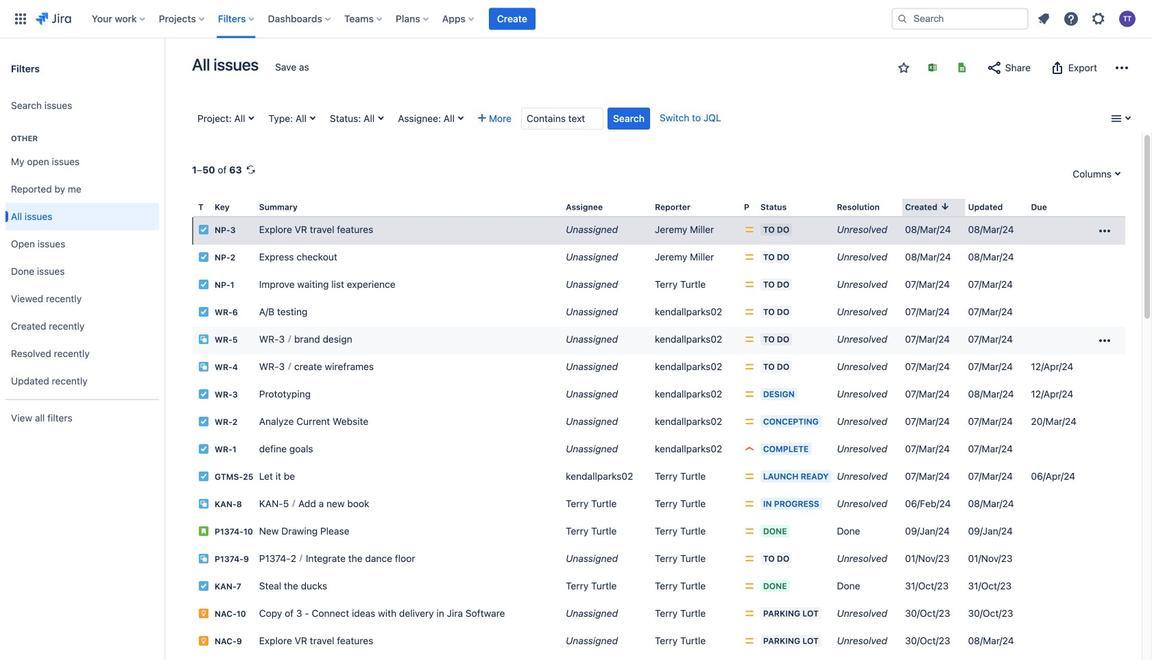 Task type: vqa. For each thing, say whether or not it's contained in the screenshot.
Sub task image
yes



Task type: describe. For each thing, give the bounding box(es) containing it.
story image
[[198, 526, 209, 537]]

task image for 5th medium icon from the bottom of the page
[[198, 389, 209, 400]]

4 task image from the top
[[198, 416, 209, 427]]

1 task image from the top
[[198, 224, 209, 235]]

5 task image from the top
[[198, 581, 209, 592]]

high image
[[744, 444, 755, 455]]

8 medium image from the top
[[744, 581, 755, 592]]

2 task image from the top
[[198, 279, 209, 290]]

task image for 9th medium icon from the bottom of the page
[[198, 252, 209, 263]]

idea image for 9th medium icon from the top
[[198, 636, 209, 647]]

task image for the 'high' image
[[198, 444, 209, 455]]

5 medium image from the top
[[744, 389, 755, 400]]

4 medium image from the top
[[744, 362, 755, 372]]

idea image for 6th medium image from the top of the page
[[198, 608, 209, 619]]

small image
[[940, 201, 951, 212]]

other group
[[5, 119, 159, 399]]

9 medium image from the top
[[744, 636, 755, 647]]

sub task image
[[198, 334, 209, 345]]

settings image
[[1090, 11, 1107, 27]]

1 medium image from the top
[[744, 252, 755, 263]]

6 medium image from the top
[[744, 526, 755, 537]]

3 task image from the top
[[198, 307, 209, 318]]

sub task image
[[198, 362, 209, 372]]

appswitcher icon image
[[12, 11, 29, 27]]

your profile and settings image
[[1119, 11, 1136, 27]]

Search issues using keywords text field
[[521, 108, 603, 130]]

sidebar navigation image
[[150, 55, 180, 82]]

subtask image
[[198, 499, 209, 510]]



Task type: locate. For each thing, give the bounding box(es) containing it.
open in microsoft excel image
[[927, 62, 938, 73]]

task image for 3rd medium image from the bottom of the page
[[198, 471, 209, 482]]

3 medium image from the top
[[744, 334, 755, 345]]

6 medium image from the top
[[744, 608, 755, 619]]

2 idea image from the top
[[198, 636, 209, 647]]

4 task image from the top
[[198, 471, 209, 482]]

medium image for first task image
[[744, 224, 755, 235]]

1 medium image from the top
[[744, 224, 755, 235]]

medium image for subtask image
[[744, 499, 755, 510]]

4 medium image from the top
[[744, 471, 755, 482]]

medium image for 4th task image
[[744, 416, 755, 427]]

medium image
[[744, 224, 755, 235], [744, 307, 755, 318], [744, 416, 755, 427], [744, 471, 755, 482], [744, 499, 755, 510], [744, 608, 755, 619]]

notifications image
[[1036, 11, 1052, 27]]

search image
[[897, 13, 908, 24]]

0 vertical spatial idea image
[[198, 608, 209, 619]]

1 task image from the top
[[198, 252, 209, 263]]

task image
[[198, 224, 209, 235], [198, 279, 209, 290], [198, 307, 209, 318], [198, 416, 209, 427], [198, 581, 209, 592]]

small image
[[898, 62, 909, 73]]

jira image
[[36, 11, 71, 27], [36, 11, 71, 27]]

2 task image from the top
[[198, 389, 209, 400]]

primary element
[[8, 0, 881, 38]]

1 vertical spatial idea image
[[198, 636, 209, 647]]

help image
[[1063, 11, 1079, 27]]

2 medium image from the top
[[744, 307, 755, 318]]

Search field
[[892, 8, 1029, 30]]

2 medium image from the top
[[744, 279, 755, 290]]

5 medium image from the top
[[744, 499, 755, 510]]

subtask image
[[198, 554, 209, 564]]

idea image
[[198, 608, 209, 619], [198, 636, 209, 647]]

3 medium image from the top
[[744, 416, 755, 427]]

1 idea image from the top
[[198, 608, 209, 619]]

heading
[[5, 133, 159, 144]]

more actions image
[[1116, 60, 1128, 76]]

banner
[[0, 0, 1152, 38]]

medium image
[[744, 252, 755, 263], [744, 279, 755, 290], [744, 334, 755, 345], [744, 362, 755, 372], [744, 389, 755, 400], [744, 526, 755, 537], [744, 554, 755, 564], [744, 581, 755, 592], [744, 636, 755, 647]]

open in google sheets image
[[957, 62, 968, 73]]

7 medium image from the top
[[744, 554, 755, 564]]

3 task image from the top
[[198, 444, 209, 455]]

medium image for third task image from the bottom of the page
[[744, 307, 755, 318]]

task image
[[198, 252, 209, 263], [198, 389, 209, 400], [198, 444, 209, 455], [198, 471, 209, 482]]

main content
[[165, 38, 1152, 660]]



